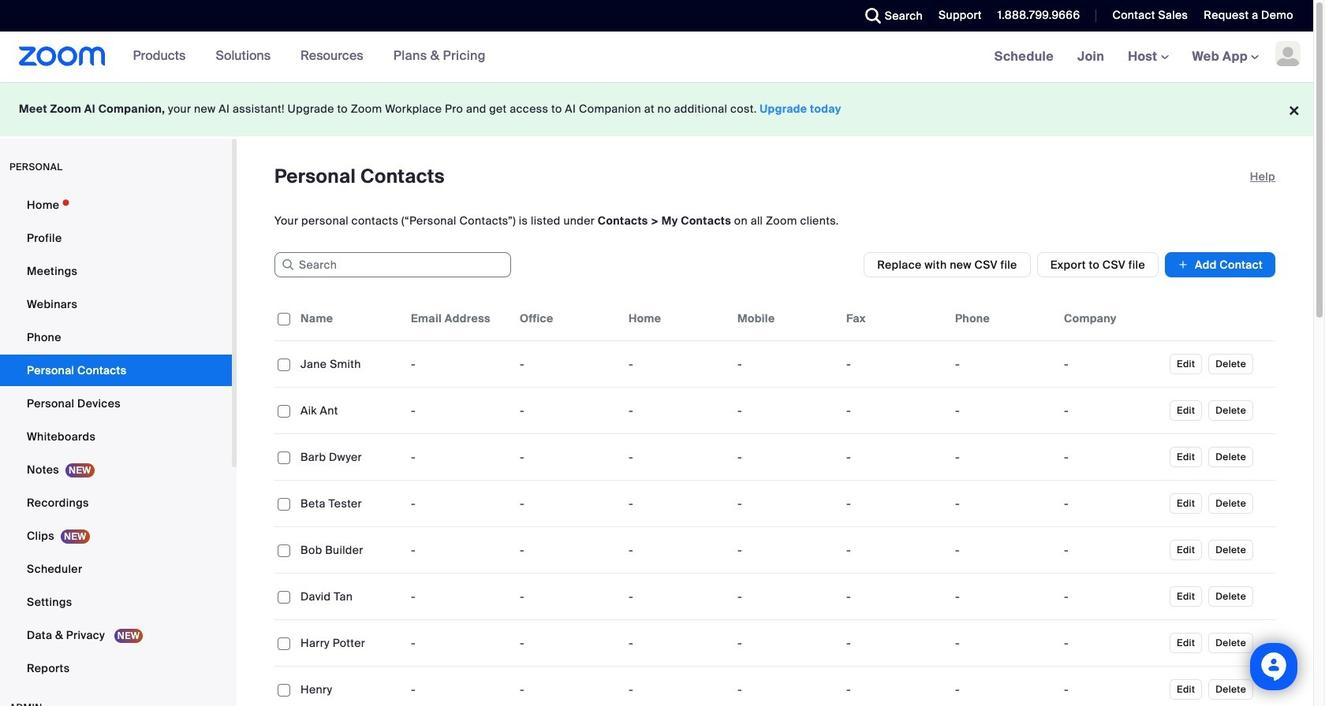 Task type: describe. For each thing, give the bounding box(es) containing it.
Search Contacts Input text field
[[275, 252, 511, 278]]

product information navigation
[[105, 32, 498, 82]]

meetings navigation
[[983, 32, 1313, 83]]

zoom logo image
[[19, 47, 105, 66]]

add image
[[1178, 257, 1189, 273]]



Task type: vqa. For each thing, say whether or not it's contained in the screenshot.
More options for Kendall Parks 3/7/2024, 5:11:54 PM3/7 Meeting Notes3/7 Meeting Notes IMAGE Share image
no



Task type: locate. For each thing, give the bounding box(es) containing it.
cell
[[949, 349, 1058, 380], [1058, 349, 1167, 380], [949, 395, 1058, 427], [1058, 395, 1167, 427], [949, 442, 1058, 473], [1058, 442, 1167, 473], [949, 488, 1058, 520], [1058, 488, 1167, 520], [949, 535, 1058, 566], [1058, 535, 1167, 566], [949, 581, 1058, 613], [1058, 581, 1167, 613], [949, 628, 1058, 659], [1058, 628, 1167, 659], [949, 674, 1058, 706], [1058, 674, 1167, 706]]

personal menu menu
[[0, 189, 232, 686]]

application
[[275, 297, 1287, 707]]

profile picture image
[[1276, 41, 1301, 66]]

banner
[[0, 32, 1313, 83]]

footer
[[0, 82, 1313, 136]]



